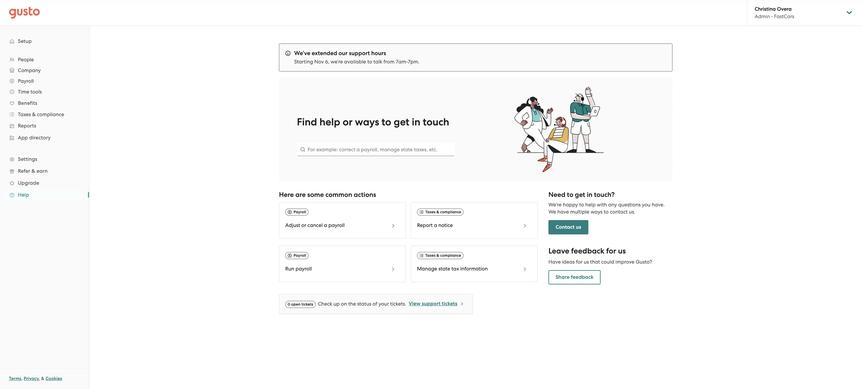 Task type: locate. For each thing, give the bounding box(es) containing it.
0 horizontal spatial help
[[320, 116, 340, 128]]

tickets
[[442, 301, 458, 307], [302, 302, 313, 307]]

feedback right the share in the bottom right of the page
[[571, 274, 594, 281]]

1 vertical spatial payroll
[[294, 210, 306, 215]]

any
[[609, 202, 617, 208]]

1 a from the left
[[324, 223, 327, 229]]

2 vertical spatial taxes & compliance
[[426, 254, 462, 258]]

report a notice
[[417, 223, 453, 229]]

-
[[406, 59, 408, 65]]

check
[[318, 301, 333, 307]]

0 vertical spatial help
[[320, 116, 340, 128]]

feedback for leave
[[572, 247, 605, 256]]

in
[[412, 116, 421, 128], [587, 191, 593, 199]]

2 vertical spatial payroll
[[294, 254, 306, 258]]

taxes up "reports"
[[18, 112, 31, 118]]

a left notice
[[434, 223, 437, 229]]

payroll inside dropdown button
[[18, 78, 34, 84]]

, left privacy link on the left bottom of the page
[[21, 376, 23, 382]]

1 horizontal spatial us
[[584, 259, 589, 265]]

tax
[[452, 266, 459, 272]]

to down with at right bottom
[[604, 209, 609, 215]]

for up could
[[607, 247, 617, 256]]

we've extended our support hours
[[294, 50, 386, 57]]

1 vertical spatial or
[[302, 223, 306, 229]]

0 horizontal spatial a
[[324, 223, 327, 229]]

reports
[[18, 123, 36, 129]]

to
[[368, 59, 372, 65], [382, 116, 392, 128], [567, 191, 574, 199], [580, 202, 584, 208], [604, 209, 609, 215]]

1 vertical spatial support
[[422, 301, 441, 307]]

2 vertical spatial taxes
[[426, 254, 436, 258]]

compliance down benefits link
[[37, 112, 64, 118]]

0 open tickets
[[288, 302, 313, 307]]

refer & earn link
[[6, 166, 83, 177]]

view support tickets link
[[409, 301, 465, 308]]

1 vertical spatial feedback
[[571, 274, 594, 281]]

adjust or cancel a payroll
[[285, 223, 345, 229]]

0 vertical spatial taxes & compliance
[[18, 112, 64, 118]]

feedback up that
[[572, 247, 605, 256]]

tickets for 0 open tickets
[[302, 302, 313, 307]]

0 vertical spatial feedback
[[572, 247, 605, 256]]

taxes up report a notice
[[426, 210, 436, 215]]

0 horizontal spatial or
[[302, 223, 306, 229]]

notice
[[439, 223, 453, 229]]

taxes & compliance up the reports link
[[18, 112, 64, 118]]

0 vertical spatial get
[[394, 116, 410, 128]]

us right contact
[[576, 224, 582, 231]]

have ideas for us that could improve gusto?
[[549, 259, 653, 265]]

improve
[[616, 259, 635, 265]]

0 vertical spatial ways
[[355, 116, 379, 128]]

for right ideas
[[576, 259, 583, 265]]

check up on the status of your tickets.
[[318, 301, 407, 307]]

view
[[409, 301, 421, 307]]

For example: correct a payroll, manage state taxes, etc. field
[[297, 143, 455, 156]]

contact
[[610, 209, 628, 215]]

0 vertical spatial in
[[412, 116, 421, 128]]

0 vertical spatial us
[[576, 224, 582, 231]]

get
[[394, 116, 410, 128], [575, 191, 586, 199]]

0 vertical spatial support
[[349, 50, 370, 57]]

compliance inside dropdown button
[[37, 112, 64, 118]]

0 vertical spatial for
[[607, 247, 617, 256]]

compliance for report
[[441, 210, 462, 215]]

1 horizontal spatial ,
[[39, 376, 40, 382]]

on
[[341, 301, 347, 307]]

a right cancel on the left of page
[[324, 223, 327, 229]]

in left touch?
[[587, 191, 593, 199]]

help right find
[[320, 116, 340, 128]]

payroll right run
[[296, 266, 312, 272]]

0 vertical spatial taxes
[[18, 112, 31, 118]]

1 horizontal spatial in
[[587, 191, 593, 199]]

for
[[607, 247, 617, 256], [576, 259, 583, 265]]

1 vertical spatial help
[[586, 202, 596, 208]]

0 horizontal spatial ways
[[355, 116, 379, 128]]

1 vertical spatial for
[[576, 259, 583, 265]]

terms , privacy , & cookies
[[9, 376, 62, 382]]

payroll right cancel on the left of page
[[329, 223, 345, 229]]

1 horizontal spatial a
[[434, 223, 437, 229]]

0 horizontal spatial payroll
[[296, 266, 312, 272]]

us left that
[[584, 259, 589, 265]]

upgrade
[[18, 180, 39, 186]]

support right view
[[422, 301, 441, 307]]

1 horizontal spatial get
[[575, 191, 586, 199]]

upgrade link
[[6, 178, 83, 189]]

feedback inside button
[[571, 274, 594, 281]]

contact us button
[[549, 220, 589, 235]]

talk
[[374, 59, 383, 65]]

we
[[549, 209, 557, 215]]

&
[[32, 112, 36, 118], [32, 168, 35, 174], [437, 210, 440, 215], [437, 254, 440, 258], [41, 376, 44, 382]]

refer
[[18, 168, 30, 174]]

to left talk
[[368, 59, 372, 65]]

0 vertical spatial payroll
[[18, 78, 34, 84]]

compliance up 'manage state tax information'
[[441, 254, 462, 258]]

1 horizontal spatial tickets
[[442, 301, 458, 307]]

7am
[[396, 59, 406, 65]]

0 horizontal spatial us
[[576, 224, 582, 231]]

taxes & compliance up state
[[426, 254, 462, 258]]

us up improve
[[618, 247, 626, 256]]

payroll
[[329, 223, 345, 229], [296, 266, 312, 272]]

are
[[296, 191, 306, 199]]

2 vertical spatial us
[[584, 259, 589, 265]]

ways down with at right bottom
[[591, 209, 603, 215]]

settings
[[18, 156, 37, 162]]

1 vertical spatial us
[[618, 247, 626, 256]]

compliance for manage
[[441, 254, 462, 258]]

1 vertical spatial compliance
[[441, 210, 462, 215]]

you
[[642, 202, 651, 208]]

1 vertical spatial taxes
[[426, 210, 436, 215]]

contact us
[[556, 224, 582, 231]]

nov
[[315, 59, 324, 65]]

& down benefits
[[32, 112, 36, 118]]

, left cookies button
[[39, 376, 40, 382]]

2 horizontal spatial us
[[618, 247, 626, 256]]

1 horizontal spatial ways
[[591, 209, 603, 215]]

2 a from the left
[[434, 223, 437, 229]]

list
[[0, 54, 89, 201]]

0 horizontal spatial get
[[394, 116, 410, 128]]

0 vertical spatial payroll
[[329, 223, 345, 229]]

2 vertical spatial compliance
[[441, 254, 462, 258]]

have.
[[652, 202, 665, 208]]

1 horizontal spatial help
[[586, 202, 596, 208]]

1 vertical spatial ways
[[591, 209, 603, 215]]

1 vertical spatial in
[[587, 191, 593, 199]]

payroll button
[[6, 76, 83, 87]]

the
[[349, 301, 356, 307]]

setup link
[[6, 36, 83, 47]]

compliance up notice
[[441, 210, 462, 215]]

some
[[308, 191, 324, 199]]

time
[[18, 89, 29, 95]]

to up for example: correct a payroll, manage state taxes, etc. field
[[382, 116, 392, 128]]

payroll up adjust
[[294, 210, 306, 215]]

0 horizontal spatial ,
[[21, 376, 23, 382]]

payroll up run payroll
[[294, 254, 306, 258]]

support up starting nov 6, we're available to talk from 7am - 7pm .
[[349, 50, 370, 57]]

payroll
[[18, 78, 34, 84], [294, 210, 306, 215], [294, 254, 306, 258]]

2 , from the left
[[39, 376, 40, 382]]

we're
[[549, 202, 562, 208]]

or
[[343, 116, 353, 128], [302, 223, 306, 229]]

privacy
[[24, 376, 39, 382]]

ways
[[355, 116, 379, 128], [591, 209, 603, 215]]

1 vertical spatial get
[[575, 191, 586, 199]]

6,
[[325, 59, 330, 65]]

compliance
[[37, 112, 64, 118], [441, 210, 462, 215], [441, 254, 462, 258]]

app directory
[[18, 135, 51, 141]]

to up happy
[[567, 191, 574, 199]]

taxes inside dropdown button
[[18, 112, 31, 118]]

actions
[[354, 191, 376, 199]]

from
[[384, 59, 395, 65]]

tools
[[31, 89, 42, 95]]

contact
[[556, 224, 575, 231]]

find help or ways to get in touch
[[297, 116, 450, 128]]

0 vertical spatial compliance
[[37, 112, 64, 118]]

feedback for share
[[571, 274, 594, 281]]

0 horizontal spatial for
[[576, 259, 583, 265]]

ways inside need to get in touch? we're happy to help with any questions you have. we have multiple ways to contact us.
[[591, 209, 603, 215]]

in left 'touch'
[[412, 116, 421, 128]]

privacy link
[[24, 376, 39, 382]]

& left earn
[[32, 168, 35, 174]]

1 horizontal spatial or
[[343, 116, 353, 128]]

help left with at right bottom
[[586, 202, 596, 208]]

taxes & compliance
[[18, 112, 64, 118], [426, 210, 462, 215], [426, 254, 462, 258]]

support
[[349, 50, 370, 57], [422, 301, 441, 307]]

taxes for report
[[426, 210, 436, 215]]

taxes up manage
[[426, 254, 436, 258]]

0
[[288, 302, 290, 307]]

ways up for example: correct a payroll, manage state taxes, etc. field
[[355, 116, 379, 128]]

feedback
[[572, 247, 605, 256], [571, 274, 594, 281]]

taxes & compliance up notice
[[426, 210, 462, 215]]

list containing people
[[0, 54, 89, 201]]

1 , from the left
[[21, 376, 23, 382]]

0 vertical spatial or
[[343, 116, 353, 128]]

0 horizontal spatial support
[[349, 50, 370, 57]]

1 horizontal spatial payroll
[[329, 223, 345, 229]]

payroll for adjust
[[294, 210, 306, 215]]

starting
[[294, 59, 313, 65]]

& up report a notice
[[437, 210, 440, 215]]

us inside contact us button
[[576, 224, 582, 231]]

we've
[[294, 50, 311, 57]]

1 vertical spatial taxes & compliance
[[426, 210, 462, 215]]

share
[[556, 274, 570, 281]]

payroll up time
[[18, 78, 34, 84]]

touch?
[[594, 191, 615, 199]]

1 horizontal spatial for
[[607, 247, 617, 256]]

information
[[461, 266, 488, 272]]

in inside need to get in touch? we're happy to help with any questions you have. we have multiple ways to contact us.
[[587, 191, 593, 199]]

questions
[[619, 202, 641, 208]]

benefits link
[[6, 98, 83, 109]]

0 horizontal spatial tickets
[[302, 302, 313, 307]]



Task type: vqa. For each thing, say whether or not it's contained in the screenshot.
right 'reports'
no



Task type: describe. For each thing, give the bounding box(es) containing it.
manage
[[417, 266, 437, 272]]

overa
[[778, 6, 792, 12]]

payroll for run
[[294, 254, 306, 258]]

happy
[[563, 202, 578, 208]]

time tools
[[18, 89, 42, 95]]

cancel
[[308, 223, 323, 229]]

state
[[439, 266, 451, 272]]

earn
[[37, 168, 48, 174]]

help link
[[6, 190, 83, 200]]

help
[[18, 192, 29, 198]]

could
[[602, 259, 615, 265]]

app
[[18, 135, 28, 141]]

home image
[[9, 7, 40, 19]]

share feedback button
[[549, 271, 601, 285]]

taxes for manage
[[426, 254, 436, 258]]

us.
[[629, 209, 636, 215]]

setup
[[18, 38, 32, 44]]

get inside need to get in touch? we're happy to help with any questions you have. we have multiple ways to contact us.
[[575, 191, 586, 199]]

share feedback
[[556, 274, 594, 281]]

need to get in touch? we're happy to help with any questions you have. we have multiple ways to contact us.
[[549, 191, 665, 215]]

christina
[[755, 6, 776, 12]]

status
[[357, 301, 372, 307]]

here
[[279, 191, 294, 199]]

to inside the we've extended our support hours alert
[[368, 59, 372, 65]]

for for feedback
[[607, 247, 617, 256]]

taxes & compliance for report
[[426, 210, 462, 215]]

admin
[[755, 13, 771, 19]]

benefits
[[18, 100, 37, 106]]

directory
[[29, 135, 51, 141]]

extended
[[312, 50, 337, 57]]

people
[[18, 57, 34, 63]]

leave feedback for us
[[549, 247, 626, 256]]

1 vertical spatial payroll
[[296, 266, 312, 272]]

& up state
[[437, 254, 440, 258]]

refer & earn
[[18, 168, 48, 174]]

people button
[[6, 54, 83, 65]]

open
[[291, 302, 301, 307]]

terms link
[[9, 376, 21, 382]]

help inside need to get in touch? we're happy to help with any questions you have. we have multiple ways to contact us.
[[586, 202, 596, 208]]

up
[[334, 301, 340, 307]]

fastcars
[[775, 13, 795, 19]]

multiple
[[571, 209, 590, 215]]

ideas
[[562, 259, 575, 265]]

time tools button
[[6, 87, 83, 97]]

we've extended our support hours alert
[[279, 44, 673, 72]]

adjust
[[285, 223, 300, 229]]

have
[[558, 209, 569, 215]]

starting nov 6, we're available to talk from 7am - 7pm .
[[294, 59, 420, 65]]

report
[[417, 223, 433, 229]]

hours
[[372, 50, 386, 57]]

for for ideas
[[576, 259, 583, 265]]

tickets.
[[390, 301, 407, 307]]

christina overa admin • fastcars
[[755, 6, 795, 19]]

have
[[549, 259, 561, 265]]

taxes & compliance for manage
[[426, 254, 462, 258]]

run
[[285, 266, 294, 272]]

settings link
[[6, 154, 83, 165]]

with
[[597, 202, 607, 208]]

us for leave feedback for us
[[618, 247, 626, 256]]

app directory link
[[6, 132, 83, 143]]

terms
[[9, 376, 21, 382]]

.
[[418, 59, 420, 65]]

your
[[379, 301, 389, 307]]

view support tickets
[[409, 301, 458, 307]]

touch
[[423, 116, 450, 128]]

to up multiple
[[580, 202, 584, 208]]

manage state tax information
[[417, 266, 488, 272]]

our
[[339, 50, 348, 57]]

tickets for view support tickets
[[442, 301, 458, 307]]

1 horizontal spatial support
[[422, 301, 441, 307]]

taxes & compliance button
[[6, 109, 83, 120]]

taxes & compliance inside dropdown button
[[18, 112, 64, 118]]

& left cookies button
[[41, 376, 44, 382]]

us for have ideas for us that could improve gusto?
[[584, 259, 589, 265]]

here are some common actions
[[279, 191, 376, 199]]

need
[[549, 191, 566, 199]]

gusto?
[[636, 259, 653, 265]]

company
[[18, 67, 41, 73]]

0 horizontal spatial in
[[412, 116, 421, 128]]

company button
[[6, 65, 83, 76]]

common
[[326, 191, 352, 199]]

gusto navigation element
[[0, 26, 89, 211]]

that
[[591, 259, 600, 265]]

of
[[373, 301, 378, 307]]

support inside alert
[[349, 50, 370, 57]]

•
[[772, 13, 773, 19]]

& inside dropdown button
[[32, 112, 36, 118]]



